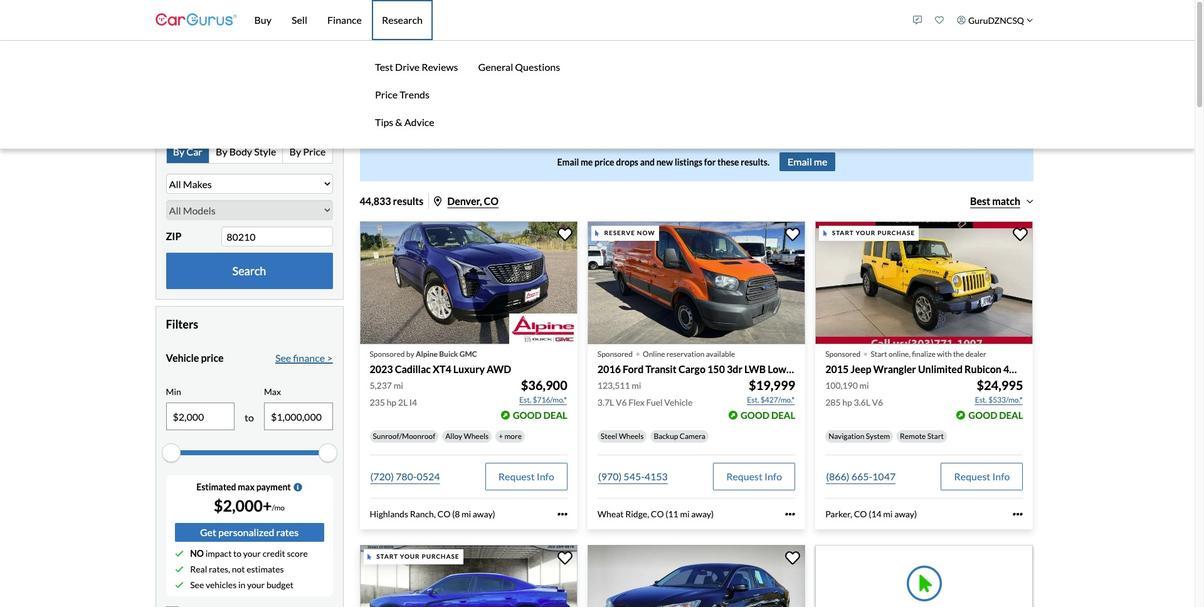 Task type: locate. For each thing, give the bounding box(es) containing it.
with inside sponsored · start online, finalize with the dealer 2015 jeep wrangler unlimited rubicon 4wd
[[937, 349, 952, 359]]

request info
[[499, 470, 554, 482], [727, 470, 782, 482], [955, 470, 1010, 482]]

$36,900
[[521, 378, 568, 393]]

email right results.
[[788, 156, 812, 168]]

see left finance
[[275, 352, 291, 364]]

$2,000+ /mo
[[214, 496, 285, 515]]

cargurus logo homepage link link
[[155, 2, 237, 38]]

1 horizontal spatial price
[[595, 157, 615, 167]]

good down est. $427/mo.* button
[[741, 410, 770, 421]]

see down real
[[190, 580, 204, 590]]

by car
[[173, 145, 203, 157]]

1 horizontal spatial wheels
[[619, 432, 644, 441]]

sponsored up 2016
[[598, 349, 633, 359]]

user icon image
[[958, 16, 966, 24]]

hp
[[387, 397, 397, 408], [843, 397, 852, 408]]

jeep
[[851, 363, 872, 375]]

(11
[[666, 509, 679, 519]]

vehicle inside 123,511 mi 3.7l v6 flex fuel vehicle
[[665, 397, 693, 408]]

by
[[406, 349, 414, 359]]

wheels right alloy
[[464, 432, 489, 441]]

0 horizontal spatial for
[[423, 109, 438, 123]]

backup
[[654, 432, 678, 441]]

good deal down est. $533/mo.* button
[[969, 410, 1024, 421]]

reserve now
[[604, 229, 655, 237]]

2 hp from the left
[[843, 397, 852, 408]]

email inside button
[[788, 156, 812, 168]]

tab list
[[161, 101, 338, 130], [166, 140, 333, 164]]

away) right (14
[[895, 509, 917, 519]]

1 horizontal spatial info
[[765, 470, 782, 482]]

no
[[190, 548, 204, 559]]

$19,999 est. $427/mo.*
[[747, 378, 796, 405]]

3 good from the left
[[969, 410, 998, 421]]

request info button for $19,999
[[713, 463, 796, 490]]

1 horizontal spatial est.
[[747, 395, 759, 405]]

2 info from the left
[[765, 470, 782, 482]]

0 horizontal spatial by
[[173, 145, 185, 157]]

2 good deal from the left
[[741, 410, 796, 421]]

mi down ford
[[632, 380, 641, 391]]

sell
[[292, 14, 307, 26]]

1 request from the left
[[499, 470, 535, 482]]

1 vertical spatial see
[[190, 580, 204, 590]]

side
[[863, 363, 883, 375]]

with right roof
[[812, 363, 832, 375]]

good deal down est. $716/mo.* button
[[513, 410, 568, 421]]

email for email me
[[788, 156, 812, 168]]

vehicle price
[[166, 352, 224, 364]]

1 horizontal spatial mouse pointer image
[[823, 230, 827, 236]]

in down not
[[238, 580, 245, 590]]

deal
[[544, 410, 568, 421], [772, 410, 796, 421], [1000, 410, 1024, 421]]

3 request from the left
[[955, 470, 991, 482]]

2 · from the left
[[863, 341, 869, 364]]

1 horizontal spatial price
[[375, 88, 398, 100]]

price up used
[[375, 88, 398, 100]]

2 horizontal spatial info
[[993, 470, 1010, 482]]

0 vertical spatial to
[[245, 412, 254, 424]]

1 horizontal spatial request
[[727, 470, 763, 482]]

check image
[[175, 549, 184, 558], [175, 565, 184, 574]]

1 deal from the left
[[544, 410, 568, 421]]

3 est. from the left
[[975, 395, 987, 405]]

to left max text box
[[245, 412, 254, 424]]

235
[[370, 397, 385, 408]]

by right style on the left top of page
[[290, 145, 301, 157]]

0 vertical spatial see
[[275, 352, 291, 364]]

hp left 2l
[[387, 397, 397, 408]]

1047
[[873, 470, 896, 482]]

1 horizontal spatial good
[[741, 410, 770, 421]]

saved cars image
[[936, 16, 944, 24]]

est. inside $19,999 est. $427/mo.*
[[747, 395, 759, 405]]

2 request from the left
[[727, 470, 763, 482]]

request for $19,999
[[727, 470, 763, 482]]

est. for $36,900
[[519, 395, 532, 405]]

· inside sponsored · start online, finalize with the dealer 2015 jeep wrangler unlimited rubicon 4wd
[[863, 341, 869, 364]]

0 horizontal spatial info
[[537, 470, 554, 482]]

1 vertical spatial start your purchase
[[377, 553, 460, 561]]

44,833 results
[[360, 195, 424, 207]]

co left (14
[[854, 509, 867, 519]]

0 horizontal spatial mouse pointer image
[[596, 230, 599, 236]]

1 vertical spatial price
[[201, 352, 224, 364]]

mouse pointer image
[[368, 554, 372, 560]]

buick
[[439, 349, 458, 359]]

good deal for $19,999
[[741, 410, 796, 421]]

by body style
[[216, 145, 276, 157]]

to up real rates, not estimates
[[233, 548, 242, 559]]

denver, right the sale
[[475, 109, 514, 123]]

co left (11
[[651, 509, 664, 519]]

0 horizontal spatial deal
[[544, 410, 568, 421]]

2 horizontal spatial request info button
[[941, 463, 1024, 490]]

mouse pointer image
[[596, 230, 599, 236], [823, 230, 827, 236]]

deal down $716/mo.*
[[544, 410, 568, 421]]

0 horizontal spatial sponsored
[[370, 349, 405, 359]]

away) for ·
[[691, 509, 714, 519]]

baja yellow clearcoat 2015 jeep wrangler unlimited rubicon 4wd suv / crossover four-wheel drive automatic image
[[816, 222, 1034, 344]]

3 sponsored from the left
[[826, 349, 861, 359]]

wrangler
[[874, 363, 916, 375]]

0 horizontal spatial with
[[812, 363, 832, 375]]

1 est. from the left
[[519, 395, 532, 405]]

wheels for steel wheels
[[619, 432, 644, 441]]

1 horizontal spatial away)
[[691, 509, 714, 519]]

price right style on the left top of page
[[303, 145, 326, 157]]

unlimited
[[918, 363, 963, 375]]

luxury
[[453, 363, 485, 375]]

sponsored inside sponsored · start online, finalize with the dealer 2015 jeep wrangler unlimited rubicon 4wd
[[826, 349, 861, 359]]

new
[[657, 157, 673, 167]]

(720) 780-0524 button
[[370, 463, 441, 490]]

score
[[287, 548, 308, 559]]

cadillac
[[395, 363, 431, 375]]

0 horizontal spatial vehicle
[[166, 352, 199, 364]]

filters
[[166, 317, 198, 331]]

1 horizontal spatial good deal
[[741, 410, 796, 421]]

price left drops
[[595, 157, 615, 167]]

123,511
[[598, 380, 630, 391]]

2 horizontal spatial sponsored
[[826, 349, 861, 359]]

by for by price
[[290, 145, 301, 157]]

good deal down est. $427/mo.* button
[[741, 410, 796, 421]]

estimates
[[247, 564, 284, 575]]

0 vertical spatial purchase
[[878, 229, 915, 237]]

camera
[[680, 432, 706, 441]]

vehicle down filters
[[166, 352, 199, 364]]

100,190 mi 285 hp 3.6l v6
[[826, 380, 883, 408]]

wheels right steel
[[619, 432, 644, 441]]

add a car review image
[[914, 16, 923, 24]]

good
[[513, 410, 542, 421], [741, 410, 770, 421], [969, 410, 998, 421]]

tips & advice link
[[373, 109, 461, 136]]

$24,995
[[977, 378, 1024, 393]]

1 horizontal spatial to
[[245, 412, 254, 424]]

0 vertical spatial check image
[[175, 549, 184, 558]]

1 info from the left
[[537, 470, 554, 482]]

1 horizontal spatial with
[[937, 349, 952, 359]]

menu
[[373, 53, 461, 136]]

request for $24,995
[[955, 470, 991, 482]]

2 horizontal spatial good
[[969, 410, 998, 421]]

est. down $36,900
[[519, 395, 532, 405]]

0 horizontal spatial start your purchase
[[377, 553, 460, 561]]

me inside email me button
[[814, 156, 828, 168]]

2 horizontal spatial request info
[[955, 470, 1010, 482]]

gurudzncsq menu
[[907, 3, 1040, 38]]

general
[[478, 61, 513, 73]]

deal for $24,995
[[1000, 410, 1024, 421]]

0 horizontal spatial price
[[303, 145, 326, 157]]

navigation
[[829, 432, 865, 441]]

0 horizontal spatial ·
[[635, 341, 641, 364]]

2 horizontal spatial deal
[[1000, 410, 1024, 421]]

1 · from the left
[[635, 341, 641, 364]]

(866)
[[826, 470, 850, 482]]

0 vertical spatial for
[[423, 109, 438, 123]]

zip
[[166, 230, 182, 242]]

mi down jeep
[[860, 380, 869, 391]]

finance
[[327, 14, 362, 26]]

(970) 545-4153
[[598, 470, 668, 482]]

0 vertical spatial price
[[375, 88, 398, 100]]

2 good from the left
[[741, 410, 770, 421]]

3 good deal from the left
[[969, 410, 1024, 421]]

0 vertical spatial start your purchase
[[832, 229, 915, 237]]

est. for $24,995
[[975, 395, 987, 405]]

1 horizontal spatial deal
[[772, 410, 796, 421]]

0 vertical spatial denver,
[[475, 109, 514, 123]]

v6 left flex
[[616, 397, 627, 408]]

real
[[190, 564, 207, 575]]

1 horizontal spatial hp
[[843, 397, 852, 408]]

1 horizontal spatial vehicle
[[665, 397, 693, 408]]

deal down $533/mo.*
[[1000, 410, 1024, 421]]

sponsored up the 2023
[[370, 349, 405, 359]]

vehicle right fuel
[[665, 397, 693, 408]]

good for $24,995
[[969, 410, 998, 421]]

finalize
[[912, 349, 936, 359]]

1 horizontal spatial email
[[788, 156, 812, 168]]

2l
[[398, 397, 408, 408]]

1 horizontal spatial see
[[275, 352, 291, 364]]

est. inside $36,900 est. $716/mo.*
[[519, 395, 532, 405]]

3 request info from the left
[[955, 470, 1010, 482]]

sponsored inside sponsored by alpine buick gmc 2023 cadillac xt4 luxury awd
[[370, 349, 405, 359]]

est.
[[519, 395, 532, 405], [747, 395, 759, 405], [975, 395, 987, 405]]

navigation system
[[829, 432, 890, 441]]

1 horizontal spatial in
[[463, 109, 473, 123]]

1 ellipsis h image from the left
[[786, 509, 796, 519]]

budget
[[267, 580, 294, 590]]

email left drops
[[557, 157, 579, 167]]

gurudzncsq
[[969, 15, 1024, 25]]

0 horizontal spatial email
[[557, 157, 579, 167]]

cars
[[398, 109, 421, 123]]

1 vertical spatial for
[[704, 157, 716, 167]]

1 good from the left
[[513, 410, 542, 421]]

0 horizontal spatial v6
[[616, 397, 627, 408]]

3 request info button from the left
[[941, 463, 1024, 490]]

1 vertical spatial purchase
[[422, 553, 460, 561]]

request info button
[[485, 463, 568, 490], [713, 463, 796, 490], [941, 463, 1024, 490]]

mi up 2l
[[394, 380, 403, 391]]

0 horizontal spatial away)
[[473, 509, 495, 519]]

0 horizontal spatial good deal
[[513, 410, 568, 421]]

3 by from the left
[[290, 145, 301, 157]]

hp right 285
[[843, 397, 852, 408]]

no impact to your credit score
[[190, 548, 308, 559]]

denver, co
[[447, 195, 499, 207]]

request
[[499, 470, 535, 482], [727, 470, 763, 482], [955, 470, 991, 482]]

est. down $19,999
[[747, 395, 759, 405]]

good down est. $533/mo.* button
[[969, 410, 998, 421]]

1 horizontal spatial request info
[[727, 470, 782, 482]]

3 deal from the left
[[1000, 410, 1024, 421]]

xt4
[[433, 363, 452, 375]]

3 info from the left
[[993, 470, 1010, 482]]

1 horizontal spatial by
[[216, 145, 227, 157]]

real rates, not estimates
[[190, 564, 284, 575]]

system
[[866, 432, 890, 441]]

doors
[[932, 363, 960, 375]]

0 horizontal spatial see
[[190, 580, 204, 590]]

0 horizontal spatial est.
[[519, 395, 532, 405]]

5,237
[[370, 380, 392, 391]]

0 horizontal spatial good
[[513, 410, 542, 421]]

2 ellipsis h image from the left
[[1013, 509, 1024, 519]]

0 horizontal spatial request
[[499, 470, 535, 482]]

2 away) from the left
[[691, 509, 714, 519]]

tab
[[162, 102, 251, 129]]

1 hp from the left
[[387, 397, 397, 408]]

reservation
[[667, 349, 705, 359]]

2 est. from the left
[[747, 395, 759, 405]]

hp inside 5,237 mi 235 hp 2l i4
[[387, 397, 397, 408]]

price up min text box
[[201, 352, 224, 364]]

for left the these
[[704, 157, 716, 167]]

request info button for $36,900
[[485, 463, 568, 490]]

check image up check image
[[175, 565, 184, 574]]

1 good deal from the left
[[513, 410, 568, 421]]

2 wheels from the left
[[619, 432, 644, 441]]

1 horizontal spatial ·
[[863, 341, 869, 364]]

co left "(8"
[[438, 509, 451, 519]]

by left car
[[173, 145, 185, 157]]

away) right (11
[[691, 509, 714, 519]]

info for $24,995
[[993, 470, 1010, 482]]

menu bar
[[0, 0, 1195, 149]]

0 horizontal spatial ellipsis h image
[[786, 509, 796, 519]]

1 request info from the left
[[499, 470, 554, 482]]

1 horizontal spatial request info button
[[713, 463, 796, 490]]

· for $24,995
[[863, 341, 869, 364]]

&
[[395, 116, 403, 128]]

1 horizontal spatial v6
[[872, 397, 883, 408]]

alloy
[[446, 432, 462, 441]]

these
[[718, 157, 739, 167]]

· left "online"
[[635, 341, 641, 364]]

hp inside the 100,190 mi 285 hp 3.6l v6
[[843, 397, 852, 408]]

>
[[327, 352, 333, 364]]

by for by body style
[[216, 145, 227, 157]]

sponsored for $36,900
[[370, 349, 405, 359]]

2 v6 from the left
[[872, 397, 883, 408]]

2 horizontal spatial est.
[[975, 395, 987, 405]]

map marker alt image
[[434, 197, 442, 207]]

1 wheels from the left
[[464, 432, 489, 441]]

0 vertical spatial in
[[463, 109, 473, 123]]

1 vertical spatial price
[[303, 145, 326, 157]]

0 horizontal spatial to
[[233, 548, 242, 559]]

sponsored up 60/40
[[826, 349, 861, 359]]

mouse pointer image for $19,999
[[596, 230, 599, 236]]

0 horizontal spatial me
[[581, 157, 593, 167]]

1 horizontal spatial start your purchase
[[832, 229, 915, 237]]

1 horizontal spatial ellipsis h image
[[1013, 509, 1024, 519]]

/mo
[[272, 503, 285, 513]]

2 horizontal spatial request
[[955, 470, 991, 482]]

me for email me
[[814, 156, 828, 168]]

2 sponsored from the left
[[598, 349, 633, 359]]

general questions link
[[476, 53, 563, 81]]

away) right "(8"
[[473, 509, 495, 519]]

deal down $427/mo.*
[[772, 410, 796, 421]]

0 horizontal spatial wheels
[[464, 432, 489, 441]]

by body style tab
[[209, 140, 283, 163]]

deal for $19,999
[[772, 410, 796, 421]]

est. down $24,995
[[975, 395, 987, 405]]

see finance > link
[[275, 351, 333, 366]]

0 horizontal spatial price
[[201, 352, 224, 364]]

v6 right 3.6l
[[872, 397, 883, 408]]

in right the sale
[[463, 109, 473, 123]]

price inside menu bar
[[375, 88, 398, 100]]

test drive reviews
[[375, 61, 458, 73]]

price
[[595, 157, 615, 167], [201, 352, 224, 364]]

sponsored inside sponsored · online reservation available 2016 ford transit cargo 150 3dr lwb low roof with 60/40 side passenger doors
[[598, 349, 633, 359]]

mi inside the 100,190 mi 285 hp 3.6l v6
[[860, 380, 869, 391]]

2 request info button from the left
[[713, 463, 796, 490]]

mi right "(8"
[[462, 509, 471, 519]]

1 vertical spatial with
[[812, 363, 832, 375]]

wheels
[[464, 432, 489, 441], [619, 432, 644, 441]]

away) for alpine buick gmc
[[473, 509, 495, 519]]

tips
[[375, 116, 394, 128]]

1 vertical spatial vehicle
[[665, 397, 693, 408]]

with inside sponsored · online reservation available 2016 ford transit cargo 150 3dr lwb low roof with 60/40 side passenger doors
[[812, 363, 832, 375]]

good down est. $716/mo.* button
[[513, 410, 542, 421]]

and
[[640, 157, 655, 167]]

0 horizontal spatial request info
[[499, 470, 554, 482]]

ellipsis h image
[[786, 509, 796, 519], [1013, 509, 1024, 519]]

for left the sale
[[423, 109, 438, 123]]

request info for $36,900
[[499, 470, 554, 482]]

1 sponsored from the left
[[370, 349, 405, 359]]

1 check image from the top
[[175, 549, 184, 558]]

1 horizontal spatial purchase
[[878, 229, 915, 237]]

0 vertical spatial price
[[595, 157, 615, 167]]

4wd
[[1004, 363, 1028, 375]]

2 deal from the left
[[772, 410, 796, 421]]

$716/mo.*
[[533, 395, 567, 405]]

by left body
[[216, 145, 227, 157]]

2 request info from the left
[[727, 470, 782, 482]]

0 vertical spatial with
[[937, 349, 952, 359]]

1 by from the left
[[173, 145, 185, 157]]

in
[[463, 109, 473, 123], [238, 580, 245, 590]]

2 by from the left
[[216, 145, 227, 157]]

buy
[[254, 14, 272, 26]]

1 mouse pointer image from the left
[[596, 230, 599, 236]]

1 horizontal spatial sponsored
[[598, 349, 633, 359]]

1 horizontal spatial me
[[814, 156, 828, 168]]

by for by car
[[173, 145, 185, 157]]

info
[[537, 470, 554, 482], [765, 470, 782, 482], [993, 470, 1010, 482]]

3.6l
[[854, 397, 871, 408]]

est. inside $24,995 est. $533/mo.*
[[975, 395, 987, 405]]

1 v6 from the left
[[616, 397, 627, 408]]

2 mouse pointer image from the left
[[823, 230, 827, 236]]

123,511 mi 3.7l v6 flex fuel vehicle
[[598, 380, 693, 408]]

2 horizontal spatial by
[[290, 145, 301, 157]]

2 check image from the top
[[175, 565, 184, 574]]

denver, right map marker alt image
[[447, 195, 482, 207]]

1 vertical spatial tab list
[[166, 140, 333, 164]]

1 away) from the left
[[473, 509, 495, 519]]

2 horizontal spatial away)
[[895, 509, 917, 519]]

good deal for $36,900
[[513, 410, 568, 421]]

1 vertical spatial in
[[238, 580, 245, 590]]

with left the
[[937, 349, 952, 359]]

0 horizontal spatial request info button
[[485, 463, 568, 490]]

1 request info button from the left
[[485, 463, 568, 490]]

· right 60/40
[[863, 341, 869, 364]]

0 horizontal spatial hp
[[387, 397, 397, 408]]

(970)
[[598, 470, 622, 482]]

alpine
[[416, 349, 438, 359]]

check image left no
[[175, 549, 184, 558]]

menu containing test drive reviews
[[373, 53, 461, 136]]

· inside sponsored · online reservation available 2016 ford transit cargo 150 3dr lwb low roof with 60/40 side passenger doors
[[635, 341, 641, 364]]

low
[[768, 363, 787, 375]]

see vehicles in your budget
[[190, 580, 294, 590]]

est. for $19,999
[[747, 395, 759, 405]]

1 vertical spatial check image
[[175, 565, 184, 574]]

2 horizontal spatial good deal
[[969, 410, 1024, 421]]

545-
[[624, 470, 645, 482]]

0 horizontal spatial purchase
[[422, 553, 460, 561]]

(14
[[869, 509, 882, 519]]

awd
[[487, 363, 511, 375]]



Task type: describe. For each thing, give the bounding box(es) containing it.
ridge,
[[626, 509, 649, 519]]

wheels for alloy wheels
[[464, 432, 489, 441]]

impact
[[206, 548, 232, 559]]

chevron down image
[[1027, 17, 1033, 23]]

mi inside 5,237 mi 235 hp 2l i4
[[394, 380, 403, 391]]

menu inside menu bar
[[373, 53, 461, 136]]

estimated max payment
[[197, 482, 291, 493]]

good deal for $24,995
[[969, 410, 1024, 421]]

ranch,
[[410, 509, 436, 519]]

me for email me price drops and new listings for these results.
[[581, 157, 593, 167]]

est. $716/mo.* button
[[519, 394, 568, 406]]

0 vertical spatial vehicle
[[166, 352, 199, 364]]

online,
[[889, 349, 911, 359]]

Min text field
[[167, 403, 234, 430]]

listings
[[675, 157, 703, 167]]

available
[[706, 349, 735, 359]]

online
[[643, 349, 665, 359]]

now
[[637, 229, 655, 237]]

mi inside 123,511 mi 3.7l v6 flex fuel vehicle
[[632, 380, 641, 391]]

test drive reviews link
[[373, 53, 461, 81]]

$24,995 est. $533/mo.*
[[975, 378, 1024, 405]]

est. $427/mo.* button
[[747, 394, 796, 406]]

price trends link
[[373, 81, 461, 109]]

search
[[233, 264, 266, 278]]

ford
[[623, 363, 644, 375]]

1 horizontal spatial for
[[704, 157, 716, 167]]

co down general questions link
[[516, 109, 533, 123]]

Max text field
[[265, 403, 332, 430]]

ellipsis h image for $19,999
[[786, 509, 796, 519]]

research
[[382, 14, 423, 26]]

0 vertical spatial tab list
[[161, 101, 338, 130]]

personalized
[[218, 526, 274, 538]]

max
[[264, 387, 281, 397]]

by car tab
[[167, 140, 209, 163]]

rates,
[[209, 564, 230, 575]]

by price tab
[[283, 140, 332, 163]]

(970) 545-4153 button
[[598, 463, 669, 490]]

sponsored · start online, finalize with the dealer 2015 jeep wrangler unlimited rubicon 4wd
[[826, 341, 1028, 375]]

highlands
[[370, 509, 408, 519]]

orange 2016 ford transit cargo 150 3dr lwb low roof with 60/40 side passenger doors van rear-wheel drive automatic image
[[588, 222, 806, 344]]

payment
[[256, 482, 291, 493]]

hp for by
[[387, 397, 397, 408]]

good for $36,900
[[513, 410, 542, 421]]

start your purchase for 'baja yellow clearcoat 2015 jeep wrangler unlimited rubicon 4wd suv / crossover four-wheel drive automatic'
[[832, 229, 915, 237]]

transit
[[646, 363, 677, 375]]

sponsored · online reservation available 2016 ford transit cargo 150 3dr lwb low roof with 60/40 side passenger doors
[[598, 341, 960, 375]]

tab list containing by car
[[166, 140, 333, 164]]

(866) 665-1047 button
[[826, 463, 897, 490]]

get personalized rates
[[200, 526, 299, 538]]

(720) 780-0524
[[370, 470, 440, 482]]

parker,
[[826, 509, 853, 519]]

steel
[[601, 432, 618, 441]]

not
[[232, 564, 245, 575]]

$2,000+
[[214, 496, 272, 515]]

finance button
[[317, 0, 372, 40]]

roof
[[789, 363, 810, 375]]

start inside sponsored · start online, finalize with the dealer 2015 jeep wrangler unlimited rubicon 4wd
[[871, 349, 887, 359]]

285
[[826, 397, 841, 408]]

mi right (14
[[884, 509, 893, 519]]

start your purchase link
[[360, 545, 580, 607]]

credit
[[263, 548, 285, 559]]

black 2013 honda accord ex-l sedan front-wheel drive continuously variable transmission image
[[588, 545, 806, 607]]

purchase for 'baja yellow clearcoat 2015 jeep wrangler unlimited rubicon 4wd suv / crossover four-wheel drive automatic'
[[878, 229, 915, 237]]

2023
[[370, 363, 393, 375]]

1 vertical spatial to
[[233, 548, 242, 559]]

cargurus logo homepage link image
[[155, 2, 237, 38]]

start inside start your purchase link
[[377, 553, 398, 561]]

see for see vehicles in your budget
[[190, 580, 204, 590]]

price inside tab
[[303, 145, 326, 157]]

ellipsis h image for $24,995
[[1013, 509, 1024, 519]]

purchase for blue 2013 dodge charger r/t road & track rwd sedan rear-wheel drive automatic image
[[422, 553, 460, 561]]

gmc
[[460, 349, 477, 359]]

info for $19,999
[[765, 470, 782, 482]]

fuel
[[646, 397, 663, 408]]

co right map marker alt image
[[484, 195, 499, 207]]

tab inside tab list
[[162, 102, 251, 129]]

reserve
[[604, 229, 636, 237]]

(866) 665-1047
[[826, 470, 896, 482]]

rates
[[276, 526, 299, 538]]

general questions
[[478, 61, 560, 73]]

sponsored for $24,995
[[826, 349, 861, 359]]

info for $36,900
[[537, 470, 554, 482]]

request info for $24,995
[[955, 470, 1010, 482]]

mouse pointer image for $24,995
[[823, 230, 827, 236]]

wave metallic 2023 cadillac xt4 luxury awd suv / crossover four-wheel drive automatic image
[[360, 222, 578, 344]]

v6 inside the 100,190 mi 285 hp 3.6l v6
[[872, 397, 883, 408]]

results.
[[741, 157, 770, 167]]

vehicles
[[206, 580, 237, 590]]

get personalized rates button
[[175, 523, 324, 542]]

(720)
[[370, 470, 394, 482]]

email for email me price drops and new listings for these results.
[[557, 157, 579, 167]]

665-
[[852, 470, 873, 482]]

deal for $36,900
[[544, 410, 568, 421]]

parker, co (14 mi away)
[[826, 509, 917, 519]]

buy button
[[244, 0, 282, 40]]

sunroof/moonroof
[[373, 432, 436, 441]]

ZIP telephone field
[[222, 227, 333, 247]]

gurudzncsq menu item
[[951, 3, 1040, 38]]

search button
[[166, 253, 333, 289]]

backup camera
[[654, 432, 706, 441]]

test
[[375, 61, 393, 73]]

results
[[393, 195, 424, 207]]

v6 inside 123,511 mi 3.7l v6 flex fuel vehicle
[[616, 397, 627, 408]]

2016
[[598, 363, 621, 375]]

check image
[[175, 581, 184, 590]]

request info for $19,999
[[727, 470, 782, 482]]

by price
[[290, 145, 326, 157]]

steel wheels
[[601, 432, 644, 441]]

info circle image
[[293, 483, 302, 492]]

alpine buick gmc image
[[510, 314, 578, 344]]

ellipsis h image
[[558, 509, 568, 519]]

0 horizontal spatial in
[[238, 580, 245, 590]]

drive
[[395, 61, 420, 73]]

menu bar containing buy
[[0, 0, 1195, 149]]

start your purchase for blue 2013 dodge charger r/t road & track rwd sedan rear-wheel drive automatic image
[[377, 553, 460, 561]]

flex
[[629, 397, 645, 408]]

blue 2013 dodge charger r/t road & track rwd sedan rear-wheel drive automatic image
[[360, 545, 578, 607]]

1 vertical spatial denver,
[[447, 195, 482, 207]]

used cars for sale in denver, co
[[370, 109, 533, 123]]

sponsored for $19,999
[[598, 349, 633, 359]]

good for $19,999
[[741, 410, 770, 421]]

3dr
[[727, 363, 743, 375]]

price trends
[[375, 88, 430, 100]]

request info button for $24,995
[[941, 463, 1024, 490]]

780-
[[396, 470, 417, 482]]

hp for ·
[[843, 397, 852, 408]]

· for $19,999
[[635, 341, 641, 364]]

advice
[[404, 116, 435, 128]]

mi right (11
[[680, 509, 690, 519]]

see for see finance >
[[275, 352, 291, 364]]

wheat ridge, co (11 mi away)
[[598, 509, 714, 519]]

email me
[[788, 156, 828, 168]]

$533/mo.*
[[989, 395, 1023, 405]]

request for $36,900
[[499, 470, 535, 482]]

3 away) from the left
[[895, 509, 917, 519]]

more
[[505, 432, 522, 441]]



Task type: vqa. For each thing, say whether or not it's contained in the screenshot.
The '$24,995 Est. $533/Mo.*'
yes



